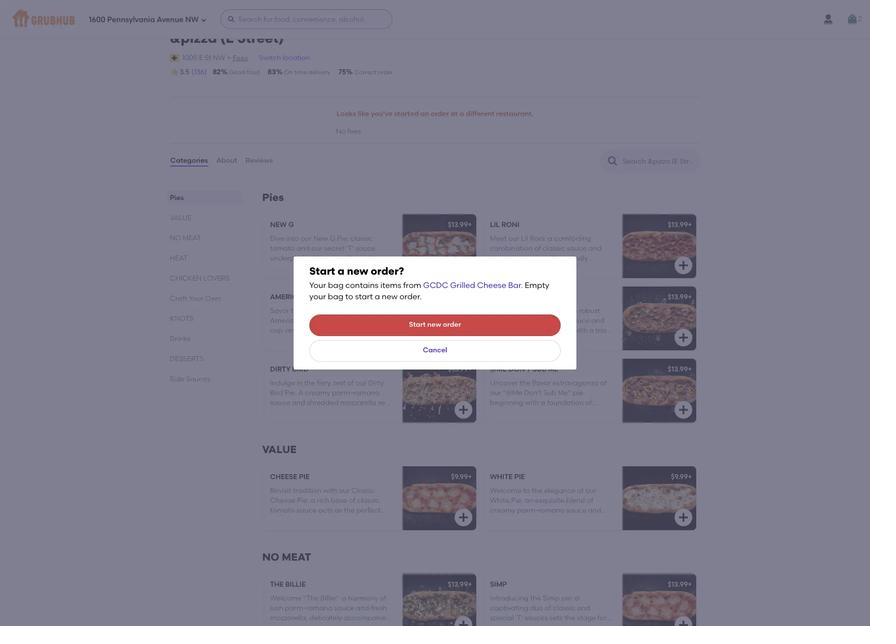 Task type: locate. For each thing, give the bounding box(es) containing it.
chicken lovers
[[170, 274, 230, 282]]

reviews
[[246, 156, 273, 165]]

nw for 1600 pennsylvania avenue nw
[[185, 15, 199, 24]]

new
[[270, 220, 287, 229]]

no inside tab
[[170, 234, 181, 242]]

•
[[228, 53, 230, 62]]

$13.99 +
[[448, 220, 472, 229], [668, 220, 693, 229], [668, 293, 693, 301], [448, 365, 472, 373], [668, 365, 693, 373], [448, 580, 472, 588], [668, 580, 693, 588]]

reviews button
[[245, 143, 274, 179]]

our right 'into'
[[301, 234, 312, 243]]

new g image
[[403, 214, 477, 278]]

our
[[301, 234, 312, 243], [312, 244, 323, 253]]

creating
[[319, 264, 347, 273]]

1 horizontal spatial start
[[409, 321, 426, 329]]

start for start a new order?
[[310, 265, 335, 277]]

1 horizontal spatial new
[[382, 292, 398, 301]]

bird
[[292, 365, 309, 373]]

2 pie from the left
[[515, 472, 525, 481]]

chicken
[[170, 274, 202, 282]]

$13.99 for @me don't sub me
[[668, 365, 688, 373]]

order left the at
[[431, 110, 449, 118]]

new inside empty your bag to start a new order.
[[382, 292, 398, 301]]

$13.99 + for dirty bird
[[448, 365, 472, 373]]

value up no meat tab
[[170, 214, 192, 222]]

your
[[310, 281, 326, 290], [189, 294, 204, 302]]

value tab
[[170, 213, 239, 223]]

heat tab
[[170, 253, 239, 263]]

new inside start new order button
[[428, 321, 442, 329]]

0 horizontal spatial new
[[347, 265, 369, 277]]

0 horizontal spatial value
[[170, 214, 192, 222]]

value up cheese at the left bottom
[[262, 443, 297, 455]]

on
[[284, 69, 293, 76]]

start a new order?
[[310, 265, 404, 277]]

correct
[[355, 69, 377, 76]]

0 vertical spatial no meat
[[170, 234, 201, 242]]

nw
[[185, 15, 199, 24], [213, 53, 225, 62]]

a up adventure.
[[348, 264, 353, 273]]

new down items
[[382, 292, 398, 301]]

0 horizontal spatial $9.99
[[451, 472, 468, 481]]

2 bag from the top
[[328, 292, 344, 301]]

1 horizontal spatial meat
[[282, 551, 311, 563]]

0 vertical spatial your
[[310, 281, 326, 290]]

a down mozzarella
[[338, 265, 345, 277]]

1 horizontal spatial value
[[262, 443, 297, 455]]

into
[[286, 234, 299, 243]]

pie right white on the bottom right of page
[[515, 472, 525, 481]]

order right correct at top
[[378, 69, 393, 76]]

2 vertical spatial new
[[428, 321, 442, 329]]

the
[[270, 580, 284, 588]]

american honey button
[[264, 286, 477, 350]]

1 vertical spatial order
[[431, 110, 449, 118]]

dirty bird
[[270, 365, 309, 373]]

2 $9.99 + from the left
[[671, 472, 693, 481]]

start new order button
[[310, 314, 561, 336]]

0 horizontal spatial start
[[310, 265, 335, 277]]

$9.99 for cheese pie
[[451, 472, 468, 481]]

1 pie from the left
[[299, 472, 310, 481]]

maverick image
[[623, 286, 697, 350]]

order
[[378, 69, 393, 76], [431, 110, 449, 118], [443, 321, 461, 329]]

pie:
[[337, 234, 349, 243]]

american honey image
[[403, 286, 477, 350]]

star icon image
[[170, 67, 180, 77]]

pies up value tab
[[170, 193, 184, 202]]

2 horizontal spatial new
[[428, 321, 442, 329]]

1 vertical spatial no
[[262, 551, 279, 563]]

start
[[355, 292, 373, 301]]

your left own at the left
[[189, 294, 204, 302]]

pies
[[262, 191, 284, 203], [170, 193, 184, 202]]

0 vertical spatial no
[[170, 234, 181, 242]]

0 horizontal spatial g
[[289, 220, 294, 229]]

$13.99 + for @me don't sub me
[[668, 365, 693, 373]]

a right the at
[[460, 110, 464, 118]]

start down order.
[[409, 321, 426, 329]]

0 horizontal spatial pie
[[299, 472, 310, 481]]

pies tab
[[170, 192, 239, 203]]

new up cancel
[[428, 321, 442, 329]]

+ for @me don't sub me
[[688, 365, 693, 373]]

1 horizontal spatial nw
[[213, 53, 225, 62]]

from
[[404, 281, 422, 290]]

1 $9.99 from the left
[[451, 472, 468, 481]]

1 vertical spatial nw
[[213, 53, 225, 62]]

1 vertical spatial start
[[409, 321, 426, 329]]

g up 'secret'
[[330, 234, 336, 243]]

1005 e st nw button
[[182, 52, 226, 63]]

2
[[859, 15, 863, 23]]

$13.99 for simp
[[668, 580, 688, 588]]

bag left to
[[328, 292, 344, 301]]

tantalizing
[[282, 274, 317, 283]]

to
[[346, 292, 353, 301]]

0 vertical spatial nw
[[185, 15, 199, 24]]

$13.99 + for the billie
[[448, 580, 472, 588]]

pie right cheese at the left bottom
[[299, 472, 310, 481]]

empty
[[525, 281, 550, 290]]

categories button
[[170, 143, 209, 179]]

meat up heat tab
[[183, 234, 201, 242]]

1 horizontal spatial g
[[330, 234, 336, 243]]

svg image for bird
[[458, 404, 470, 415]]

craft
[[170, 294, 187, 302]]

lil
[[490, 220, 500, 229]]

0 horizontal spatial pies
[[170, 193, 184, 202]]

nw inside main navigation 'navigation'
[[185, 15, 199, 24]]

order?
[[371, 265, 404, 277]]

pies up new
[[262, 191, 284, 203]]

order inside button
[[443, 321, 461, 329]]

order up cancel
[[443, 321, 461, 329]]

1 vertical spatial no meat
[[262, 551, 311, 563]]

craft your own
[[170, 294, 221, 302]]

a right start
[[375, 292, 380, 301]]

&pizza (e street) logo image
[[658, 4, 693, 38]]

bag down creating
[[328, 281, 344, 290]]

svg image
[[847, 13, 859, 25], [227, 15, 235, 23], [201, 17, 207, 23], [678, 259, 690, 271], [458, 511, 470, 523], [678, 511, 690, 523], [458, 619, 470, 626]]

fresh
[[302, 254, 318, 263]]

1 vertical spatial value
[[262, 443, 297, 455]]

1 horizontal spatial and
[[358, 254, 371, 263]]

+ for the billie
[[468, 580, 472, 588]]

2 vertical spatial order
[[443, 321, 461, 329]]

g
[[289, 220, 294, 229], [330, 234, 336, 243]]

value inside value tab
[[170, 214, 192, 222]]

(e
[[220, 29, 234, 46]]

3.5
[[180, 68, 190, 76]]

1 vertical spatial new
[[382, 292, 398, 301]]

1 vertical spatial and
[[358, 254, 371, 263]]

@me don't sub me image
[[623, 358, 697, 422]]

no up heat
[[170, 234, 181, 242]]

desserts tab
[[170, 354, 239, 364]]

0 vertical spatial bag
[[328, 281, 344, 290]]

and down sauce
[[358, 254, 371, 263]]

nw for 1005 e st nw
[[213, 53, 225, 62]]

0 horizontal spatial nw
[[185, 15, 199, 24]]

white pie
[[490, 472, 525, 481]]

0 vertical spatial meat
[[183, 234, 201, 242]]

nw up &pizza
[[185, 15, 199, 24]]

an
[[421, 110, 429, 118]]

start
[[310, 265, 335, 277], [409, 321, 426, 329]]

$13.99 for new g
[[448, 220, 468, 229]]

1 vertical spatial g
[[330, 234, 336, 243]]

1 horizontal spatial $9.99
[[671, 472, 688, 481]]

meat up billie
[[282, 551, 311, 563]]

$13.99 + for new g
[[448, 220, 472, 229]]

roni
[[502, 220, 520, 229]]

0 vertical spatial value
[[170, 214, 192, 222]]

1 horizontal spatial pie
[[515, 472, 525, 481]]

drinks
[[170, 334, 190, 343]]

switch location button
[[259, 52, 311, 63]]

$13.99 + for lil roni
[[668, 220, 693, 229]]

0 vertical spatial our
[[301, 234, 312, 243]]

new up contains
[[347, 265, 369, 277]]

1 vertical spatial bag
[[328, 292, 344, 301]]

meat
[[183, 234, 201, 242], [282, 551, 311, 563]]

no fees
[[336, 127, 361, 136]]

start inside button
[[409, 321, 426, 329]]

&pizza (e street)
[[170, 29, 284, 46]]

classic
[[351, 234, 373, 243]]

svg image for g
[[458, 259, 470, 271]]

0 vertical spatial new
[[347, 265, 369, 277]]

0 vertical spatial and
[[297, 244, 310, 253]]

0 horizontal spatial your
[[189, 294, 204, 302]]

2 $9.99 from the left
[[671, 472, 688, 481]]

start for start new order
[[409, 321, 426, 329]]

0 horizontal spatial no
[[170, 234, 181, 242]]

1005
[[182, 53, 197, 62]]

nw inside 1005 e st nw button
[[213, 53, 225, 62]]

(136)
[[192, 68, 207, 76]]

a inside empty your bag to start a new order.
[[375, 292, 380, 301]]

avenue
[[157, 15, 184, 24]]

our down new
[[312, 244, 323, 253]]

0 horizontal spatial $9.99 +
[[451, 472, 472, 481]]

gcdc
[[423, 281, 449, 290]]

$13.99 for dirty bird
[[448, 365, 468, 373]]

new
[[347, 265, 369, 277], [382, 292, 398, 301], [428, 321, 442, 329]]

like
[[358, 110, 370, 118]]

+ for new g
[[468, 220, 472, 229]]

meat inside tab
[[183, 234, 201, 242]]

fees button
[[232, 53, 249, 64]]

no meat up the billie
[[262, 551, 311, 563]]

no up the the
[[262, 551, 279, 563]]

american
[[270, 293, 308, 301]]

1 vertical spatial your
[[189, 294, 204, 302]]

0 vertical spatial start
[[310, 265, 335, 277]]

g right new
[[289, 220, 294, 229]]

a
[[460, 110, 464, 118], [348, 264, 353, 273], [338, 265, 345, 277], [375, 292, 380, 301]]

bag
[[328, 281, 344, 290], [328, 292, 344, 301]]

nw left •
[[213, 53, 225, 62]]

start down fresh
[[310, 265, 335, 277]]

and up fresh
[[297, 244, 310, 253]]

0 horizontal spatial meat
[[183, 234, 201, 242]]

no meat up heat
[[170, 234, 201, 242]]

0 vertical spatial g
[[289, 220, 294, 229]]

g inside dive into our new g pie: classic tomato and our secret 't' sauce underpin fresh mozzarella and fragrant basil, creating a timeless yet tantalizing taste adventure.
[[330, 234, 336, 243]]

1 horizontal spatial no
[[262, 551, 279, 563]]

food
[[247, 69, 260, 76]]

fees
[[233, 54, 248, 62]]

your up your
[[310, 281, 326, 290]]

svg image
[[458, 259, 470, 271], [458, 331, 470, 343], [678, 331, 690, 343], [458, 404, 470, 415], [678, 404, 690, 415], [678, 619, 690, 626]]

Search &pizza (E Street) search field
[[622, 157, 697, 166]]

correct order
[[355, 69, 393, 76]]

1 $9.99 + from the left
[[451, 472, 472, 481]]

1 horizontal spatial $9.99 +
[[671, 472, 693, 481]]

pie
[[299, 472, 310, 481], [515, 472, 525, 481]]

0 horizontal spatial no meat
[[170, 234, 201, 242]]



Task type: describe. For each thing, give the bounding box(es) containing it.
cancel button
[[310, 340, 561, 361]]

$13.99 for lil roni
[[668, 220, 688, 229]]

no meat tab
[[170, 233, 239, 243]]

your inside tab
[[189, 294, 204, 302]]

+ for lil roni
[[688, 220, 693, 229]]

switch
[[259, 53, 281, 62]]

pies inside tab
[[170, 193, 184, 202]]

new
[[313, 234, 328, 243]]

looks like you've started an order at a different restaurant. button
[[336, 103, 534, 125]]

83
[[268, 68, 276, 76]]

dirty bird image
[[403, 358, 477, 422]]

the billie image
[[403, 574, 477, 626]]

fragrant
[[270, 264, 298, 273]]

billie
[[285, 580, 306, 588]]

order inside button
[[431, 110, 449, 118]]

looks like you've started an order at a different restaurant.
[[337, 110, 534, 118]]

craft your own tab
[[170, 293, 239, 303]]

own
[[205, 294, 221, 302]]

timeless
[[355, 264, 382, 273]]

categories
[[171, 156, 208, 165]]

good
[[229, 69, 245, 76]]

location
[[283, 53, 310, 62]]

bag inside empty your bag to start a new order.
[[328, 292, 344, 301]]

good food
[[229, 69, 260, 76]]

sauce
[[356, 244, 376, 253]]

me
[[549, 365, 559, 373]]

1 vertical spatial our
[[312, 244, 323, 253]]

about
[[217, 156, 237, 165]]

1005 e st nw
[[182, 53, 225, 62]]

.
[[521, 281, 523, 290]]

1 vertical spatial meat
[[282, 551, 311, 563]]

+ for dirty bird
[[468, 365, 472, 373]]

dive into our new g pie: classic tomato and our secret 't' sauce underpin fresh mozzarella and fragrant basil, creating a timeless yet tantalizing taste adventure.
[[270, 234, 382, 283]]

taste
[[319, 274, 336, 283]]

side sauces
[[170, 375, 210, 383]]

pie for white pie
[[515, 472, 525, 481]]

sauces
[[186, 375, 210, 383]]

$13.99 for the billie
[[448, 580, 468, 588]]

$9.99 + for white pie
[[671, 472, 693, 481]]

restaurant.
[[497, 110, 534, 118]]

time
[[294, 69, 307, 76]]

fees
[[348, 127, 361, 136]]

+ for simp
[[688, 580, 693, 588]]

svg image for don't
[[678, 404, 690, 415]]

$13.99 + for simp
[[668, 580, 693, 588]]

order.
[[400, 292, 422, 301]]

main navigation navigation
[[0, 0, 871, 38]]

at
[[451, 110, 458, 118]]

underpin
[[270, 254, 300, 263]]

cheese
[[477, 281, 507, 290]]

cheese pie image
[[403, 466, 477, 530]]

start new order
[[409, 321, 461, 329]]

• fees
[[228, 53, 248, 62]]

$9.99 for white pie
[[671, 472, 688, 481]]

knots
[[170, 314, 194, 323]]

+ for cheese pie
[[468, 472, 472, 481]]

american honey
[[270, 293, 335, 301]]

simp image
[[623, 574, 697, 626]]

@me don't sub me
[[490, 365, 559, 373]]

side sauces tab
[[170, 374, 239, 384]]

0 horizontal spatial and
[[297, 244, 310, 253]]

yet
[[270, 274, 280, 283]]

$9.99 + for cheese pie
[[451, 472, 472, 481]]

contains
[[346, 281, 379, 290]]

75
[[339, 68, 346, 76]]

pie for cheese pie
[[299, 472, 310, 481]]

search icon image
[[607, 155, 619, 167]]

simp
[[490, 580, 507, 588]]

1 horizontal spatial no meat
[[262, 551, 311, 563]]

items
[[381, 281, 402, 290]]

&pizza
[[170, 29, 217, 46]]

cancel
[[423, 346, 448, 354]]

dive
[[270, 234, 285, 243]]

no
[[336, 127, 346, 136]]

dirty
[[270, 365, 291, 373]]

basil,
[[299, 264, 317, 273]]

chicken lovers tab
[[170, 273, 239, 283]]

new g
[[270, 220, 294, 229]]

cheese
[[270, 472, 298, 481]]

white pie image
[[623, 466, 697, 530]]

heat
[[170, 254, 188, 262]]

0 vertical spatial order
[[378, 69, 393, 76]]

bar
[[509, 281, 521, 290]]

1 bag from the top
[[328, 281, 344, 290]]

e
[[199, 53, 203, 62]]

lil roni image
[[623, 214, 697, 278]]

empty your bag to start a new order.
[[310, 281, 550, 301]]

pennsylvania
[[107, 15, 155, 24]]

knots tab
[[170, 313, 239, 324]]

+ for white pie
[[688, 472, 693, 481]]

different
[[466, 110, 495, 118]]

you've
[[371, 110, 393, 118]]

a inside button
[[460, 110, 464, 118]]

1600
[[89, 15, 106, 24]]

no meat inside tab
[[170, 234, 201, 242]]

1 horizontal spatial pies
[[262, 191, 284, 203]]

about button
[[216, 143, 238, 179]]

honey
[[310, 293, 335, 301]]

switch location
[[259, 53, 310, 62]]

on time delivery
[[284, 69, 331, 76]]

drinks tab
[[170, 333, 239, 344]]

svg image for honey
[[458, 331, 470, 343]]

82
[[213, 68, 221, 76]]

side
[[170, 375, 184, 383]]

1 horizontal spatial your
[[310, 281, 326, 290]]

subscription pass image
[[170, 54, 180, 62]]

white
[[490, 472, 513, 481]]

looks
[[337, 110, 356, 118]]

svg image inside 2 button
[[847, 13, 859, 25]]

a inside dive into our new g pie: classic tomato and our secret 't' sauce underpin fresh mozzarella and fragrant basil, creating a timeless yet tantalizing taste adventure.
[[348, 264, 353, 273]]

grilled
[[450, 281, 476, 290]]

't'
[[347, 244, 354, 253]]

don't
[[509, 365, 531, 373]]



Task type: vqa. For each thing, say whether or not it's contained in the screenshot.
$13.99
yes



